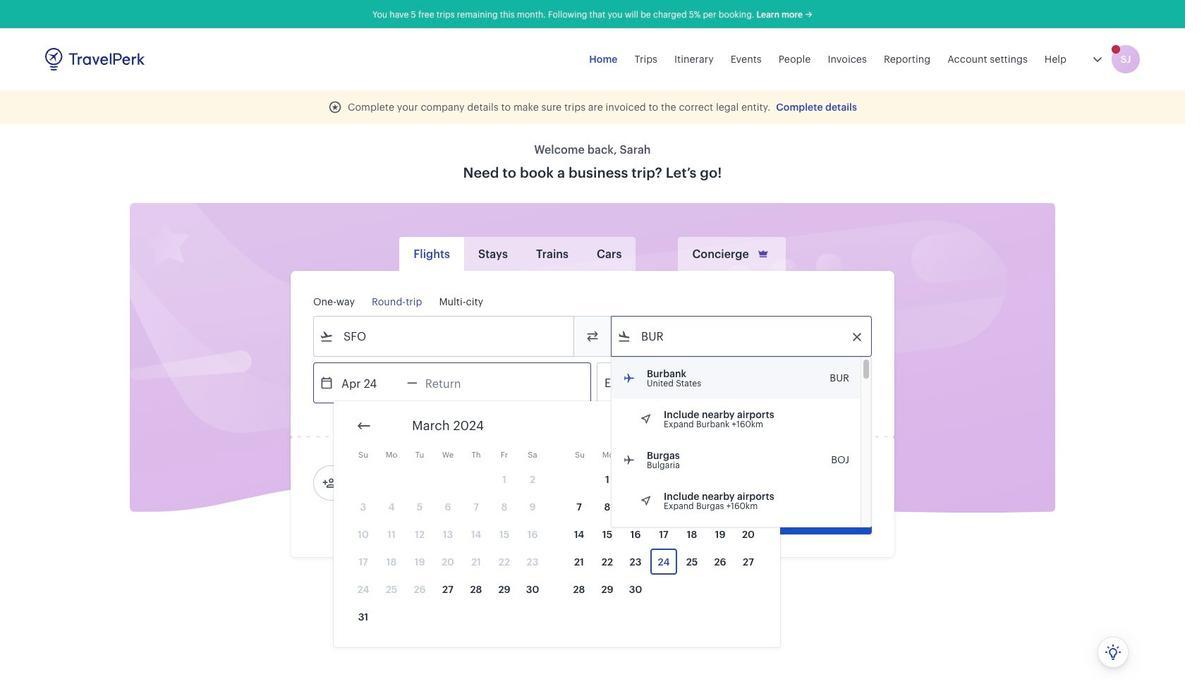 Task type: locate. For each thing, give the bounding box(es) containing it.
To search field
[[632, 325, 853, 348]]

choose friday, april 12, 2024 as your check-out date. it's available. image
[[707, 494, 734, 520]]

move backward to switch to the previous month. image
[[356, 418, 373, 435]]

choose thursday, april 4, 2024 as your check-out date. it's available. image
[[679, 466, 706, 493]]

choose tuesday, april 2, 2024 as your check-out date. it's available. image
[[622, 466, 649, 493]]

move forward to switch to the next month. image
[[741, 418, 758, 435]]

choose saturday, april 13, 2024 as your check-out date. it's available. image
[[735, 494, 762, 520]]

choose tuesday, april 9, 2024 as your check-out date. it's available. image
[[622, 494, 649, 520]]

calendar application
[[334, 402, 1186, 648]]

choose wednesday, april 10, 2024 as your check-out date. it's available. image
[[651, 494, 677, 520]]

choose thursday, april 11, 2024 as your check-out date. it's available. image
[[679, 494, 706, 520]]



Task type: describe. For each thing, give the bounding box(es) containing it.
Depart text field
[[334, 363, 407, 403]]

Return text field
[[418, 363, 491, 403]]

From search field
[[334, 325, 555, 348]]

choose saturday, april 6, 2024 as your check-out date. it's available. image
[[735, 466, 762, 493]]

Add first traveler search field
[[337, 472, 483, 495]]

choose friday, april 5, 2024 as your check-out date. it's available. image
[[707, 466, 734, 493]]

choose wednesday, april 3, 2024 as your check-out date. it's available. image
[[651, 466, 677, 493]]



